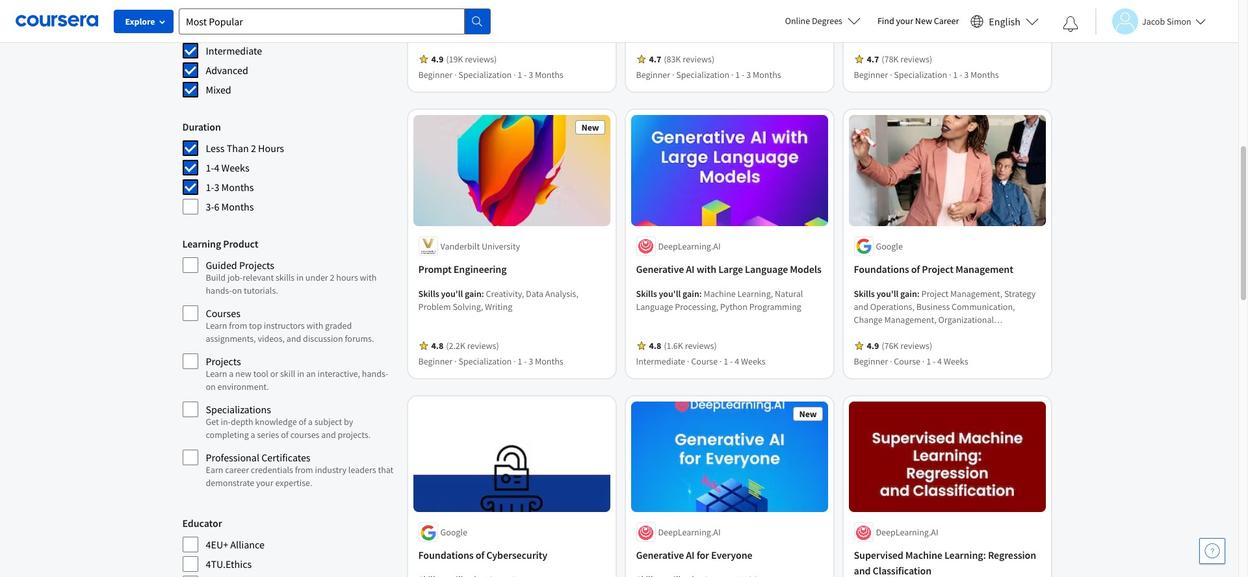 Task type: vqa. For each thing, say whether or not it's contained in the screenshot.


Task type: locate. For each thing, give the bounding box(es) containing it.
beginner
[[206, 25, 245, 38], [418, 69, 453, 81], [636, 69, 670, 81], [854, 69, 888, 81], [418, 356, 453, 367], [854, 356, 888, 367]]

skills up problem
[[418, 288, 439, 300]]

assignments,
[[206, 333, 256, 345]]

gain for prompt
[[465, 288, 482, 300]]

communication, up organizational
[[952, 301, 1015, 313]]

1 horizontal spatial hands-
[[362, 368, 388, 380]]

in inside the build job-relevant skills in under 2 hours with hands-on tutorials.
[[296, 272, 304, 283]]

and inside get in-depth knowledge of a subject by completing a series of courses and projects.
[[321, 429, 336, 441]]

with inside "learn from top instructors with graded assignments, videos, and discussion forums."
[[307, 320, 323, 332]]

1 vertical spatial communication,
[[909, 327, 973, 339]]

hands-
[[206, 285, 232, 296], [362, 368, 388, 380]]

1 horizontal spatial 2
[[330, 272, 335, 283]]

- for 4.8 (2.2k reviews)
[[524, 356, 527, 367]]

with left large
[[697, 263, 717, 276]]

reviews) up the intermediate · course · 1 - 4 weeks on the bottom right of the page
[[685, 340, 717, 352]]

reviews) right (2.2k at left
[[467, 340, 499, 352]]

reviews)
[[465, 54, 497, 65], [683, 54, 715, 65], [901, 54, 932, 65], [467, 340, 499, 352], [685, 340, 717, 352], [901, 340, 932, 352]]

from
[[229, 320, 247, 332], [295, 464, 313, 476]]

0 horizontal spatial hands-
[[206, 285, 232, 296]]

language left processing, at the bottom right of the page
[[636, 301, 673, 313]]

1 vertical spatial learn
[[206, 368, 227, 380]]

0 vertical spatial 2
[[251, 142, 256, 155]]

0 horizontal spatial foundations
[[418, 549, 474, 562]]

deeplearning.ai for for
[[658, 527, 721, 539]]

google up foundations of cybersecurity
[[441, 527, 467, 539]]

google
[[876, 240, 903, 252], [441, 527, 467, 539]]

0 vertical spatial generative
[[636, 263, 684, 276]]

1 horizontal spatial machine
[[906, 549, 943, 562]]

interactive,
[[318, 368, 360, 380]]

a left series
[[251, 429, 255, 441]]

1 for (78k reviews)
[[953, 69, 958, 81]]

skills
[[418, 2, 439, 13], [418, 288, 439, 300], [636, 288, 657, 300], [854, 288, 875, 300]]

: up business
[[917, 288, 920, 300]]

2 ai from the top
[[686, 549, 695, 562]]

weeks for generative ai with large language models
[[741, 356, 766, 367]]

or
[[270, 368, 278, 380]]

0 vertical spatial 4.9
[[431, 54, 444, 65]]

1 for (1.6k reviews)
[[724, 356, 728, 367]]

0 horizontal spatial from
[[229, 320, 247, 332]]

educator group
[[182, 516, 395, 577]]

a
[[229, 368, 234, 380], [308, 416, 313, 428], [251, 429, 255, 441]]

in
[[296, 272, 304, 283], [297, 368, 304, 380]]

specialization down 4.8 (2.2k reviews)
[[459, 356, 512, 367]]

weeks down influencing,
[[944, 356, 968, 367]]

1 vertical spatial on
[[206, 381, 216, 393]]

1-4 weeks
[[206, 161, 249, 174]]

1 horizontal spatial new
[[799, 408, 817, 420]]

from up assignments,
[[229, 320, 247, 332]]

machine inside supervised machine learning: regression and classification
[[906, 549, 943, 562]]

ai
[[686, 263, 695, 276], [686, 549, 695, 562]]

on down job-
[[232, 285, 242, 296]]

1 vertical spatial machine
[[906, 549, 943, 562]]

weeks down python
[[741, 356, 766, 367]]

0 vertical spatial google
[[876, 240, 903, 252]]

2 inside duration group
[[251, 142, 256, 155]]

4.8 left the (1.6k
[[649, 340, 661, 352]]

skills you'll gain : for prompt
[[418, 288, 486, 300]]

0 horizontal spatial weeks
[[221, 161, 249, 174]]

hands- for projects
[[362, 368, 388, 380]]

2 4.8 from the left
[[649, 340, 661, 352]]

skills you'll gain : up solving, at the bottom of page
[[418, 288, 486, 300]]

beginner · specialization · 1 - 3 months for (19k reviews)
[[418, 69, 563, 81]]

beginner · specialization · 1 - 3 months down 4.9 (19k reviews)
[[418, 69, 563, 81]]

gain up processing, at the bottom right of the page
[[683, 288, 700, 300]]

-
[[524, 69, 527, 81], [742, 69, 745, 81], [960, 69, 963, 81], [524, 356, 527, 367], [730, 356, 733, 367], [933, 356, 936, 367]]

credentials
[[251, 464, 293, 476]]

4.9 for 4.9 (76k reviews)
[[867, 340, 879, 352]]

beginner for 4.7 (83k reviews)
[[636, 69, 670, 81]]

reviews) up "beginner · course · 1 - 4 weeks"
[[901, 340, 932, 352]]

ai left for
[[686, 549, 695, 562]]

of
[[911, 263, 920, 276], [299, 416, 306, 428], [281, 429, 289, 441], [476, 549, 485, 562]]

intermediate inside the "level" group
[[206, 44, 262, 57]]

0 horizontal spatial course
[[691, 356, 718, 367]]

4.8
[[431, 340, 444, 352], [649, 340, 661, 352]]

0 horizontal spatial your
[[256, 477, 273, 489]]

1 1- from the top
[[206, 161, 214, 174]]

new
[[915, 15, 932, 27], [582, 122, 599, 134], [799, 408, 817, 420]]

build job-relevant skills in under 2 hours with hands-on tutorials.
[[206, 272, 377, 296]]

beginner · specialization · 1 - 3 months for (78k reviews)
[[854, 69, 999, 81]]

0 vertical spatial from
[[229, 320, 247, 332]]

under
[[305, 272, 328, 283]]

beginner down (83k
[[636, 69, 670, 81]]

generative ai with large language models
[[636, 263, 822, 276]]

1 horizontal spatial 4.8
[[649, 340, 661, 352]]

hands- down 'build'
[[206, 285, 232, 296]]

you'll up processing, at the bottom right of the page
[[659, 288, 681, 300]]

emotional
[[854, 340, 893, 352]]

0 vertical spatial intermediate
[[206, 44, 262, 57]]

generative up processing, at the bottom right of the page
[[636, 263, 684, 276]]

4.8 left (2.2k at left
[[431, 340, 444, 352]]

you'll for foundations
[[877, 288, 899, 300]]

projects down assignments,
[[206, 355, 241, 368]]

0 horizontal spatial 4
[[214, 161, 219, 174]]

0 horizontal spatial on
[[206, 381, 216, 393]]

specialization down 4.9 (19k reviews)
[[459, 69, 512, 81]]

4eu+
[[206, 538, 228, 551]]

0 vertical spatial your
[[896, 15, 914, 27]]

your inside earn career credentials from industry leaders that demonstrate your expertise.
[[256, 477, 273, 489]]

learn a new tool or skill in an interactive, hands- on environment.
[[206, 368, 388, 393]]

learn up assignments,
[[206, 320, 227, 332]]

you'll up "operations,"
[[877, 288, 899, 300]]

machine
[[704, 288, 736, 300], [906, 549, 943, 562]]

1 learn from the top
[[206, 320, 227, 332]]

2 horizontal spatial 4
[[938, 356, 942, 367]]

reviews) for (76k reviews)
[[901, 340, 932, 352]]

: up solving, at the bottom of page
[[482, 288, 484, 300]]

on for guided projects
[[232, 285, 242, 296]]

0 horizontal spatial 2
[[251, 142, 256, 155]]

beginner for 4.7 (78k reviews)
[[854, 69, 888, 81]]

4 down intelligence,
[[938, 356, 942, 367]]

than
[[227, 142, 249, 155]]

foundations of project management link
[[854, 261, 1041, 277]]

with right hours
[[360, 272, 377, 283]]

jacob simon button
[[1096, 8, 1206, 34]]

2 left hours
[[330, 272, 335, 283]]

get in-depth knowledge of a subject by completing a series of courses and projects.
[[206, 416, 371, 441]]

deeplearning.ai up supervised
[[876, 527, 939, 539]]

1 4.7 from the left
[[649, 54, 661, 65]]

0 vertical spatial learn
[[206, 320, 227, 332]]

0 vertical spatial machine
[[704, 288, 736, 300]]

None search field
[[179, 8, 491, 34]]

environment.
[[218, 381, 269, 393]]

skills you'll gain : for generative
[[636, 288, 704, 300]]

1 vertical spatial ai
[[686, 549, 695, 562]]

intermediate up advanced
[[206, 44, 262, 57]]

0 horizontal spatial machine
[[704, 288, 736, 300]]

in right skills
[[296, 272, 304, 283]]

communication, up people
[[909, 327, 973, 339]]

hands- for guided projects
[[206, 285, 232, 296]]

1 vertical spatial a
[[308, 416, 313, 428]]

weeks inside duration group
[[221, 161, 249, 174]]

communication,
[[952, 301, 1015, 313], [909, 327, 973, 339]]

(1.6k
[[664, 340, 683, 352]]

2 generative from the top
[[636, 549, 684, 562]]

skills you'll gain : up "operations,"
[[854, 288, 922, 300]]

0 horizontal spatial a
[[229, 368, 234, 380]]

4.7 for 4.7 (78k reviews)
[[867, 54, 879, 65]]

0 horizontal spatial 4.9
[[431, 54, 444, 65]]

- for 4.8 (1.6k reviews)
[[730, 356, 733, 367]]

reviews) for (78k reviews)
[[901, 54, 932, 65]]

skills up 4.8 (1.6k reviews)
[[636, 288, 657, 300]]

gain
[[465, 2, 482, 13], [465, 288, 482, 300], [683, 288, 700, 300], [901, 288, 917, 300]]

2 1- from the top
[[206, 181, 214, 194]]

top
[[249, 320, 262, 332]]

0 vertical spatial in
[[296, 272, 304, 283]]

1 horizontal spatial course
[[894, 356, 921, 367]]

learn left 'new'
[[206, 368, 227, 380]]

deeplearning.ai up generative ai for everyone
[[658, 527, 721, 539]]

0 horizontal spatial 4.7
[[649, 54, 661, 65]]

of left cybersecurity
[[476, 549, 485, 562]]

0 vertical spatial on
[[232, 285, 242, 296]]

6
[[214, 200, 219, 213]]

1- up 3-
[[206, 181, 214, 194]]

deeplearning.ai up generative ai with large language models
[[658, 240, 721, 252]]

google for cybersecurity
[[441, 527, 467, 539]]

1 course from the left
[[691, 356, 718, 367]]

2 right than at the left of page
[[251, 142, 256, 155]]

2
[[251, 142, 256, 155], [330, 272, 335, 283]]

4.7 left (83k
[[649, 54, 661, 65]]

1 vertical spatial language
[[636, 301, 673, 313]]

1 generative from the top
[[636, 263, 684, 276]]

0 horizontal spatial language
[[636, 301, 673, 313]]

foundations for foundations of cybersecurity
[[418, 549, 474, 562]]

with
[[697, 263, 717, 276], [360, 272, 377, 283], [307, 320, 323, 332]]

2 learn from the top
[[206, 368, 227, 380]]

3-
[[206, 200, 214, 213]]

writing
[[485, 301, 512, 313]]

1 for (19k reviews)
[[518, 69, 522, 81]]

ai for for
[[686, 549, 695, 562]]

on inside the build job-relevant skills in under 2 hours with hands-on tutorials.
[[232, 285, 242, 296]]

foundations
[[854, 263, 909, 276], [418, 549, 474, 562]]

- for 4.9 (19k reviews)
[[524, 69, 527, 81]]

4.9 left (19k
[[431, 54, 444, 65]]

english button
[[966, 0, 1044, 42]]

1 horizontal spatial intermediate
[[636, 356, 685, 367]]

hands- inside the build job-relevant skills in under 2 hours with hands-on tutorials.
[[206, 285, 232, 296]]

0 horizontal spatial intermediate
[[206, 44, 262, 57]]

for
[[697, 549, 709, 562]]

machine up python
[[704, 288, 736, 300]]

2 4.7 from the left
[[867, 54, 879, 65]]

4.8 for generative
[[649, 340, 661, 352]]

beginner down (2.2k at left
[[418, 356, 453, 367]]

a left 'new'
[[229, 368, 234, 380]]

ai for with
[[686, 263, 695, 276]]

prompt engineering link
[[418, 261, 605, 277]]

(19k
[[446, 54, 463, 65]]

weeks down than at the left of page
[[221, 161, 249, 174]]

english
[[989, 15, 1021, 28]]

and down supervised
[[854, 565, 871, 577]]

learn inside "learn from top instructors with graded assignments, videos, and discussion forums."
[[206, 320, 227, 332]]

and
[[854, 301, 869, 313], [287, 333, 301, 345], [854, 353, 869, 365], [321, 429, 336, 441], [854, 565, 871, 577]]

1 vertical spatial your
[[256, 477, 273, 489]]

of up business
[[911, 263, 920, 276]]

0 vertical spatial ai
[[686, 263, 695, 276]]

1 horizontal spatial 4.9
[[867, 340, 879, 352]]

hands- inside learn a new tool or skill in an interactive, hands- on environment.
[[362, 368, 388, 380]]

google for project
[[876, 240, 903, 252]]

learning product
[[182, 237, 258, 250]]

projects.
[[338, 429, 371, 441]]

specialization down 4.7 (83k reviews)
[[676, 69, 730, 81]]

gain for foundations
[[901, 288, 917, 300]]

hands- right interactive,
[[362, 368, 388, 380]]

and inside supervised machine learning: regression and classification
[[854, 565, 871, 577]]

management,
[[951, 288, 1003, 300], [885, 314, 937, 326], [870, 353, 923, 365], [953, 353, 1005, 365]]

0 horizontal spatial new
[[582, 122, 599, 134]]

management, down 4.9 (76k reviews)
[[870, 353, 923, 365]]

supervised machine learning: regression and classification
[[854, 549, 1036, 577]]

(78k
[[882, 54, 899, 65]]

0 vertical spatial project
[[922, 263, 954, 276]]

language
[[745, 263, 788, 276], [636, 301, 673, 313]]

1 horizontal spatial weeks
[[741, 356, 766, 367]]

0 vertical spatial a
[[229, 368, 234, 380]]

2 course from the left
[[894, 356, 921, 367]]

language up learning,
[[745, 263, 788, 276]]

0 horizontal spatial 4.8
[[431, 340, 444, 352]]

1 horizontal spatial 4.7
[[867, 54, 879, 65]]

0 vertical spatial 1-
[[206, 161, 214, 174]]

project inside project management, strategy and operations, business communication, change management, organizational development, communication, culture, emotional intelligence, influencing, leadership and management, people management, planning
[[922, 288, 949, 300]]

1 vertical spatial 2
[[330, 272, 335, 283]]

projects
[[239, 259, 274, 272], [206, 355, 241, 368]]

3
[[529, 69, 533, 81], [747, 69, 751, 81], [964, 69, 969, 81], [214, 181, 219, 194], [529, 356, 533, 367]]

learn for courses
[[206, 320, 227, 332]]

skills up 4.9 (19k reviews)
[[418, 2, 439, 13]]

generative left for
[[636, 549, 684, 562]]

beginner · specialization · 1 - 3 months down 4.8 (2.2k reviews)
[[418, 356, 563, 367]]

from up expertise.
[[295, 464, 313, 476]]

generative for generative ai for everyone
[[636, 549, 684, 562]]

project management, strategy and operations, business communication, change management, organizational development, communication, culture, emotional intelligence, influencing, leadership and management, people management, planning
[[854, 288, 1040, 365]]

skills you'll gain : up processing, at the bottom right of the page
[[636, 288, 704, 300]]

1 vertical spatial 4.9
[[867, 340, 879, 352]]

1 horizontal spatial on
[[232, 285, 242, 296]]

in left the an on the left
[[297, 368, 304, 380]]

jacob simon
[[1142, 15, 1192, 27]]

3 for 4.7 (78k reviews)
[[964, 69, 969, 81]]

of down knowledge
[[281, 429, 289, 441]]

2 horizontal spatial a
[[308, 416, 313, 428]]

2 vertical spatial a
[[251, 429, 255, 441]]

people
[[924, 353, 951, 365]]

you'll for generative
[[659, 288, 681, 300]]

gain up 4.9 (19k reviews)
[[465, 2, 482, 13]]

1 vertical spatial projects
[[206, 355, 241, 368]]

0 vertical spatial language
[[745, 263, 788, 276]]

1 vertical spatial generative
[[636, 549, 684, 562]]

1 vertical spatial 1-
[[206, 181, 214, 194]]

4.7 (78k reviews)
[[867, 54, 932, 65]]

weeks
[[221, 161, 249, 174], [741, 356, 766, 367], [944, 356, 968, 367]]

beginner · specialization · 1 - 3 months down 4.7 (78k reviews)
[[854, 69, 999, 81]]

4 down 'less' on the top left of the page
[[214, 161, 219, 174]]

specialization down 4.7 (78k reviews)
[[894, 69, 947, 81]]

reviews) right (78k
[[901, 54, 932, 65]]

0 horizontal spatial with
[[307, 320, 323, 332]]

on inside learn a new tool or skill in an interactive, hands- on environment.
[[206, 381, 216, 393]]

machine up classification
[[906, 549, 943, 562]]

learning product group
[[182, 236, 395, 495]]

ai up processing, at the bottom right of the page
[[686, 263, 695, 276]]

1 for (83k reviews)
[[736, 69, 740, 81]]

1 4.8 from the left
[[431, 340, 444, 352]]

1 ai from the top
[[686, 263, 695, 276]]

: up 4.9 (19k reviews)
[[482, 2, 484, 13]]

a up courses
[[308, 416, 313, 428]]

1 vertical spatial in
[[297, 368, 304, 380]]

learn inside learn a new tool or skill in an interactive, hands- on environment.
[[206, 368, 227, 380]]

generative ai with large language models link
[[636, 261, 823, 277]]

0 vertical spatial new
[[915, 15, 932, 27]]

1 vertical spatial new
[[582, 122, 599, 134]]

1 vertical spatial project
[[922, 288, 949, 300]]

1 vertical spatial from
[[295, 464, 313, 476]]

intermediate down the (1.6k
[[636, 356, 685, 367]]

0 vertical spatial foundations
[[854, 263, 909, 276]]

1 for (76k reviews)
[[927, 356, 931, 367]]

4 down python
[[735, 356, 739, 367]]

4.9
[[431, 54, 444, 65], [867, 340, 879, 352]]

- for 4.7 (83k reviews)
[[742, 69, 745, 81]]

you'll up solving, at the bottom of page
[[441, 288, 463, 300]]

level group
[[182, 2, 395, 98]]

1 horizontal spatial from
[[295, 464, 313, 476]]

weeks for foundations of project management
[[944, 356, 968, 367]]

4.9 down the 'development,'
[[867, 340, 879, 352]]

1 horizontal spatial foundations
[[854, 263, 909, 276]]

beginner down (19k
[[418, 69, 453, 81]]

your right find
[[896, 15, 914, 27]]

specializations
[[206, 403, 271, 416]]

1- down 'less' on the top left of the page
[[206, 161, 214, 174]]

with up discussion
[[307, 320, 323, 332]]

2 horizontal spatial weeks
[[944, 356, 968, 367]]

gain up "operations,"
[[901, 288, 917, 300]]

your down credentials
[[256, 477, 273, 489]]

reviews) right (83k
[[683, 54, 715, 65]]

show notifications image
[[1063, 16, 1079, 32]]

less than 2 hours
[[206, 142, 284, 155]]

earn career credentials from industry leaders that demonstrate your expertise.
[[206, 464, 394, 489]]

: up processing, at the bottom right of the page
[[700, 288, 702, 300]]

months for 4.7 (83k reviews)
[[753, 69, 781, 81]]

career
[[225, 464, 249, 476]]

vanderbilt university
[[441, 240, 520, 252]]

1 vertical spatial foundations
[[418, 549, 474, 562]]

course down 4.8 (1.6k reviews)
[[691, 356, 718, 367]]

and up change
[[854, 301, 869, 313]]

months
[[535, 69, 563, 81], [753, 69, 781, 81], [971, 69, 999, 81], [221, 181, 254, 194], [221, 200, 254, 213], [535, 356, 563, 367]]

beginner · specialization · 1 - 3 months down 4.7 (83k reviews)
[[636, 69, 781, 81]]

generative inside generative ai with large language models link
[[636, 263, 684, 276]]

foundations of cybersecurity
[[418, 549, 548, 562]]

product
[[223, 237, 258, 250]]

in-
[[221, 416, 231, 428]]

1 vertical spatial intermediate
[[636, 356, 685, 367]]

4.8 for prompt
[[431, 340, 444, 352]]

1 horizontal spatial with
[[360, 272, 377, 283]]

1 vertical spatial google
[[441, 527, 467, 539]]

beginner up advanced
[[206, 25, 245, 38]]

: for prompt engineering
[[482, 288, 484, 300]]

google up foundations of project management
[[876, 240, 903, 252]]

on left environment.
[[206, 381, 216, 393]]

0 vertical spatial hands-
[[206, 285, 232, 296]]

1 horizontal spatial 4
[[735, 356, 739, 367]]

large
[[719, 263, 743, 276]]

and down 'subject'
[[321, 429, 336, 441]]

explore button
[[114, 10, 174, 33]]

analysis,
[[545, 288, 579, 300]]

gain up solving, at the bottom of page
[[465, 288, 482, 300]]

management
[[956, 263, 1014, 276]]

0 horizontal spatial google
[[441, 527, 467, 539]]

and down instructors
[[287, 333, 301, 345]]

1 horizontal spatial google
[[876, 240, 903, 252]]

3 for 4.7 (83k reviews)
[[747, 69, 751, 81]]

2 vertical spatial new
[[799, 408, 817, 420]]

with inside the build job-relevant skills in under 2 hours with hands-on tutorials.
[[360, 272, 377, 283]]

1 vertical spatial hands-
[[362, 368, 388, 380]]

1 horizontal spatial language
[[745, 263, 788, 276]]

generative inside generative ai for everyone link
[[636, 549, 684, 562]]

intermediate for intermediate · course · 1 - 4 weeks
[[636, 356, 685, 367]]



Task type: describe. For each thing, give the bounding box(es) containing it.
level
[[182, 3, 206, 16]]

tool
[[253, 368, 268, 380]]

data
[[526, 288, 544, 300]]

course for of
[[894, 356, 921, 367]]

2 horizontal spatial with
[[697, 263, 717, 276]]

culture,
[[975, 327, 1005, 339]]

skills for generative ai with large language models
[[636, 288, 657, 300]]

4 inside duration group
[[214, 161, 219, 174]]

3 for 4.9 (19k reviews)
[[529, 69, 533, 81]]

: for generative ai with large language models
[[700, 288, 702, 300]]

professional certificates
[[206, 451, 311, 464]]

guided projects
[[206, 259, 274, 272]]

0 vertical spatial communication,
[[952, 301, 1015, 313]]

demonstrate
[[206, 477, 254, 489]]

on for projects
[[206, 381, 216, 393]]

creativity, data analysis, problem solving, writing
[[418, 288, 579, 313]]

1-3 months
[[206, 181, 254, 194]]

build
[[206, 272, 226, 283]]

programming
[[749, 301, 802, 313]]

- for 4.9 (76k reviews)
[[933, 356, 936, 367]]

beginner inside the "level" group
[[206, 25, 245, 38]]

reviews) for (1.6k reviews)
[[685, 340, 717, 352]]

strategy
[[1005, 288, 1036, 300]]

processing,
[[675, 301, 718, 313]]

reviews) for (19k reviews)
[[465, 54, 497, 65]]

foundations for foundations of project management
[[854, 263, 909, 276]]

4 for generative ai with large language models
[[735, 356, 739, 367]]

beginner for 4.9 (76k reviews)
[[854, 356, 888, 367]]

learning:
[[945, 549, 986, 562]]

skills you'll gain : for foundations
[[854, 288, 922, 300]]

specialization for (83k reviews)
[[676, 69, 730, 81]]

specialization for (2.2k reviews)
[[459, 356, 512, 367]]

discussion
[[303, 333, 343, 345]]

hours
[[336, 272, 358, 283]]

and inside "learn from top instructors with graded assignments, videos, and discussion forums."
[[287, 333, 301, 345]]

online degrees button
[[775, 7, 871, 35]]

foundations of project management
[[854, 263, 1014, 276]]

management, down "operations,"
[[885, 314, 937, 326]]

coursera image
[[16, 11, 98, 31]]

1 horizontal spatial a
[[251, 429, 255, 441]]

less
[[206, 142, 225, 155]]

1 horizontal spatial your
[[896, 15, 914, 27]]

professional
[[206, 451, 259, 464]]

series
[[257, 429, 279, 441]]

new for prompt engineering
[[582, 122, 599, 134]]

beginner for 4.8 (2.2k reviews)
[[418, 356, 453, 367]]

reviews) for (2.2k reviews)
[[467, 340, 499, 352]]

2 inside the build job-relevant skills in under 2 hours with hands-on tutorials.
[[330, 272, 335, 283]]

skills for foundations of project management
[[854, 288, 875, 300]]

graded
[[325, 320, 352, 332]]

reviews) for (83k reviews)
[[683, 54, 715, 65]]

knowledge
[[255, 416, 297, 428]]

an
[[306, 368, 316, 380]]

from inside earn career credentials from industry leaders that demonstrate your expertise.
[[295, 464, 313, 476]]

that
[[378, 464, 394, 476]]

in inside learn a new tool or skill in an interactive, hands- on environment.
[[297, 368, 304, 380]]

online degrees
[[785, 15, 843, 27]]

supervised machine learning: regression and classification link
[[854, 548, 1041, 577]]

intelligence,
[[895, 340, 942, 352]]

find your new career link
[[871, 13, 966, 29]]

supervised
[[854, 549, 904, 562]]

1- for 3
[[206, 181, 214, 194]]

generative for generative ai with large language models
[[636, 263, 684, 276]]

1- for 4
[[206, 161, 214, 174]]

advanced
[[206, 64, 248, 77]]

4 for foundations of project management
[[938, 356, 942, 367]]

months for 4.8 (2.2k reviews)
[[535, 356, 563, 367]]

beginner for 4.9 (19k reviews)
[[418, 69, 453, 81]]

duration group
[[182, 119, 395, 215]]

4tu.ethics
[[206, 558, 252, 571]]

cybersecurity
[[487, 549, 548, 562]]

guided
[[206, 259, 237, 272]]

deeplearning.ai for with
[[658, 240, 721, 252]]

3 for 4.8 (2.2k reviews)
[[529, 356, 533, 367]]

learning
[[182, 237, 221, 250]]

job-
[[228, 272, 243, 283]]

gain for generative
[[683, 288, 700, 300]]

language inside machine learning, natural language processing, python programming
[[636, 301, 673, 313]]

(76k
[[882, 340, 899, 352]]

engineering
[[454, 263, 507, 276]]

0 vertical spatial projects
[[239, 259, 274, 272]]

generative ai for everyone
[[636, 549, 753, 562]]

hours
[[258, 142, 284, 155]]

: for foundations of project management
[[917, 288, 920, 300]]

skill
[[280, 368, 295, 380]]

4.7 (83k reviews)
[[649, 54, 715, 65]]

of up courses
[[299, 416, 306, 428]]

skills
[[276, 272, 295, 283]]

change
[[854, 314, 883, 326]]

completing
[[206, 429, 249, 441]]

help center image
[[1205, 544, 1220, 559]]

months for 4.9 (19k reviews)
[[535, 69, 563, 81]]

course for ai
[[691, 356, 718, 367]]

deeplearning.ai for learning:
[[876, 527, 939, 539]]

What do you want to learn? text field
[[179, 8, 465, 34]]

intermediate for intermediate
[[206, 44, 262, 57]]

natural
[[775, 288, 803, 300]]

machine inside machine learning, natural language processing, python programming
[[704, 288, 736, 300]]

python
[[720, 301, 748, 313]]

3-6 months
[[206, 200, 254, 213]]

3 inside duration group
[[214, 181, 219, 194]]

new
[[235, 368, 252, 380]]

online
[[785, 15, 810, 27]]

2 horizontal spatial new
[[915, 15, 932, 27]]

from inside "learn from top instructors with graded assignments, videos, and discussion forums."
[[229, 320, 247, 332]]

you'll up (19k
[[441, 2, 463, 13]]

beginner · specialization · 1 - 3 months for (83k reviews)
[[636, 69, 781, 81]]

degrees
[[812, 15, 843, 27]]

specialization for (19k reviews)
[[459, 69, 512, 81]]

4.8 (1.6k reviews)
[[649, 340, 717, 352]]

a inside learn a new tool or skill in an interactive, hands- on environment.
[[229, 368, 234, 380]]

4.7 for 4.7 (83k reviews)
[[649, 54, 661, 65]]

you'll for prompt
[[441, 288, 463, 300]]

4.8 (2.2k reviews)
[[431, 340, 499, 352]]

skills for prompt engineering
[[418, 288, 439, 300]]

find your new career
[[878, 15, 959, 27]]

management, down influencing,
[[953, 353, 1005, 365]]

solving,
[[453, 301, 483, 313]]

by
[[344, 416, 353, 428]]

foundations of cybersecurity link
[[418, 548, 605, 563]]

vanderbilt
[[441, 240, 480, 252]]

courses
[[290, 429, 320, 441]]

get
[[206, 416, 219, 428]]

influencing,
[[943, 340, 988, 352]]

machine learning, natural language processing, python programming
[[636, 288, 803, 313]]

4.9 (76k reviews)
[[867, 340, 932, 352]]

1 for (2.2k reviews)
[[518, 356, 522, 367]]

university
[[482, 240, 520, 252]]

courses
[[206, 307, 240, 320]]

learn for projects
[[206, 368, 227, 380]]

development,
[[854, 327, 908, 339]]

months for 4.7 (78k reviews)
[[971, 69, 999, 81]]

business
[[917, 301, 950, 313]]

forums.
[[345, 333, 374, 345]]

educator
[[182, 517, 222, 530]]

beginner · specialization · 1 - 3 months for (2.2k reviews)
[[418, 356, 563, 367]]

certificates
[[261, 451, 311, 464]]

(83k
[[664, 54, 681, 65]]

4.9 for 4.9 (19k reviews)
[[431, 54, 444, 65]]

videos,
[[258, 333, 285, 345]]

management, down the management
[[951, 288, 1003, 300]]

skills you'll gain : up (19k
[[418, 2, 486, 13]]

specialization for (78k reviews)
[[894, 69, 947, 81]]

operations,
[[870, 301, 915, 313]]

new for generative ai for everyone
[[799, 408, 817, 420]]

(2.2k
[[446, 340, 465, 352]]

and down emotional
[[854, 353, 869, 365]]

intermediate · course · 1 - 4 weeks
[[636, 356, 766, 367]]

creativity,
[[486, 288, 524, 300]]

- for 4.7 (78k reviews)
[[960, 69, 963, 81]]

duration
[[182, 120, 221, 133]]



